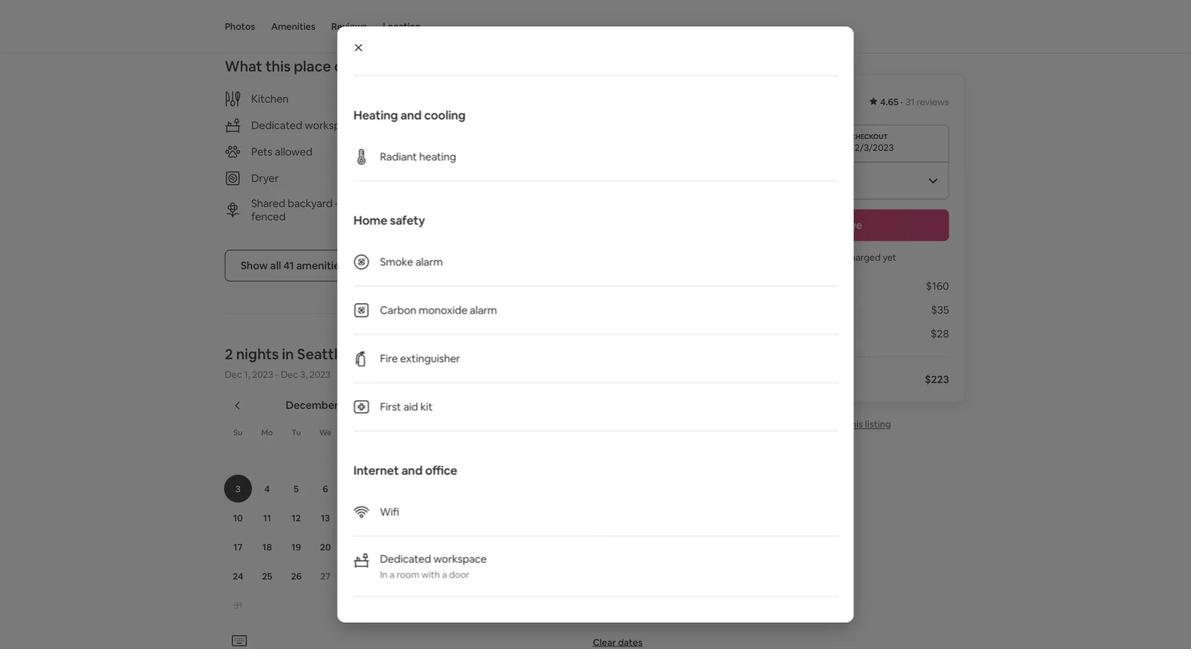 Task type: locate. For each thing, give the bounding box(es) containing it.
this for what
[[266, 57, 291, 76]]

2023 left first at the left of page
[[341, 399, 365, 412]]

0 horizontal spatial mo
[[262, 428, 273, 438]]

dec
[[225, 369, 242, 381], [281, 369, 298, 381]]

8, monday, january 2024. available. select as check-in date. button
[[475, 475, 503, 503]]

1 horizontal spatial 28
[[454, 571, 465, 583]]

2 dec from the left
[[281, 369, 298, 381]]

31 right · in the right top of the page
[[906, 96, 915, 108]]

1 horizontal spatial dec
[[281, 369, 298, 381]]

a right the 29
[[390, 569, 395, 581]]

$80
[[736, 280, 755, 293]]

total
[[736, 373, 761, 387]]

mo
[[262, 428, 273, 438], [483, 428, 495, 438]]

1 horizontal spatial nights
[[774, 280, 804, 293]]

fr down first at the left of page
[[380, 428, 388, 438]]

december
[[286, 399, 339, 412]]

19, friday, january 2024. available. select as check-in date. button
[[591, 505, 619, 532]]

13
[[321, 512, 330, 524]]

su up "3"
[[234, 428, 243, 438]]

2 inside button
[[410, 454, 416, 466]]

heating
[[353, 107, 398, 123]]

20, saturday, january 2024. available. select as check-in date. button
[[620, 505, 648, 532]]

th up 4, thursday, january 2024. available. select as check-in date. button
[[572, 428, 582, 438]]

0 horizontal spatial dedicated
[[251, 119, 303, 132]]

clear
[[593, 637, 616, 649]]

show all 41 amenities button
[[225, 250, 361, 282]]

2023 right 3, at the bottom left
[[310, 369, 331, 381]]

this up kitchen
[[266, 57, 291, 76]]

we down 'december 2023'
[[319, 428, 332, 438]]

what this place offers dialog
[[338, 0, 854, 650]]

1 horizontal spatial tu
[[514, 428, 523, 438]]

1 we from the left
[[319, 428, 332, 438]]

clear dates button
[[588, 632, 648, 650]]

calendar application
[[209, 385, 1103, 632]]

1 horizontal spatial we
[[541, 428, 554, 438]]

28 button left in
[[340, 563, 369, 591]]

1 vertical spatial alarm
[[470, 304, 497, 317]]

12, friday, january 2024. available. select as check-in date. button
[[591, 475, 619, 503]]

charged
[[846, 252, 881, 264]]

dec left 1,
[[225, 369, 242, 381]]

18
[[263, 542, 272, 554]]

11
[[263, 512, 271, 524]]

2 horizontal spatial 2
[[765, 280, 771, 293]]

2 left the in
[[225, 345, 233, 364]]

1 horizontal spatial dedicated
[[380, 553, 431, 566]]

dedicated for dedicated workspace in a room with a door
[[380, 553, 431, 566]]

nights right "x"
[[774, 280, 804, 293]]

sa down aid in the bottom of the page
[[409, 428, 418, 438]]

amenities
[[296, 259, 345, 273]]

$80 x 2 nights
[[736, 280, 804, 293]]

1 horizontal spatial mo
[[483, 428, 495, 438]]

-
[[276, 369, 279, 381]]

1 vertical spatial 31
[[234, 600, 243, 612]]

24
[[233, 571, 244, 583]]

1 horizontal spatial su
[[456, 428, 465, 438]]

6, saturday, january 2024. available. select as check-in date. button
[[620, 446, 648, 474]]

0 horizontal spatial workspace
[[305, 119, 358, 132]]

tu up 2, tuesday, january 2024. available. select as check-in date. button at the bottom left of the page
[[514, 428, 523, 438]]

1 horizontal spatial 2023
[[310, 369, 331, 381]]

0 horizontal spatial dec
[[225, 369, 242, 381]]

28 for first 28 button from the left
[[349, 571, 360, 583]]

4 button
[[253, 475, 282, 503]]

in
[[380, 569, 388, 581]]

20 button
[[311, 534, 340, 562]]

alarm
[[416, 255, 443, 269], [470, 304, 497, 317]]

1 vertical spatial dedicated
[[380, 553, 431, 566]]

0 horizontal spatial tu
[[292, 428, 301, 438]]

mo up 4 button
[[262, 428, 273, 438]]

1 28 from the left
[[349, 571, 360, 583]]

41
[[284, 259, 294, 273]]

0 horizontal spatial this
[[266, 57, 291, 76]]

2 su from the left
[[456, 428, 465, 438]]

0 vertical spatial 2
[[765, 280, 771, 293]]

0 vertical spatial dedicated
[[251, 119, 303, 132]]

carbon monoxide alarm
[[380, 304, 497, 317]]

workspace inside dedicated workspace in a room with a door
[[433, 553, 487, 566]]

13 button
[[311, 505, 340, 532]]

0 vertical spatial alarm
[[416, 255, 443, 269]]

28 for 1st 28 button from the right
[[454, 571, 465, 583]]

2 we from the left
[[541, 428, 554, 438]]

alarm right smoke
[[416, 255, 443, 269]]

su up the office
[[456, 428, 465, 438]]

home safety
[[353, 213, 425, 228]]

20
[[320, 542, 331, 554]]

report
[[815, 419, 846, 431]]

smoke alarm
[[380, 255, 443, 269]]

1 horizontal spatial 28 button
[[445, 563, 474, 591]]

nights up 1,
[[236, 345, 279, 364]]

and
[[400, 107, 422, 123], [401, 463, 423, 479]]

18, thursday, january 2024. available. select as check-in date. button
[[562, 505, 590, 532]]

total before taxes
[[736, 373, 826, 387]]

and left the office
[[401, 463, 423, 479]]

place
[[294, 57, 331, 76]]

0 horizontal spatial a
[[390, 569, 395, 581]]

1 vertical spatial and
[[401, 463, 423, 479]]

1 horizontal spatial workspace
[[433, 553, 487, 566]]

a
[[390, 569, 395, 581], [442, 569, 447, 581]]

0 horizontal spatial 31
[[234, 600, 243, 612]]

0 horizontal spatial 28 button
[[340, 563, 369, 591]]

2 28 from the left
[[454, 571, 465, 583]]

reviews
[[917, 96, 950, 108]]

0 horizontal spatial 2
[[225, 345, 233, 364]]

dec right -
[[281, 369, 298, 381]]

heating and cooling
[[353, 107, 466, 123]]

this
[[266, 57, 291, 76], [848, 419, 864, 431]]

and for office
[[401, 463, 423, 479]]

fr
[[380, 428, 388, 438], [602, 428, 610, 438]]

0 vertical spatial nights
[[774, 280, 804, 293]]

mo up 1, monday, january 2024. unavailable button
[[483, 428, 495, 438]]

first aid kit
[[380, 401, 433, 414]]

workspace up the allowed
[[305, 119, 358, 132]]

0 vertical spatial 31
[[906, 96, 915, 108]]

2 mo from the left
[[483, 428, 495, 438]]

amenities
[[271, 21, 316, 32]]

1 horizontal spatial this
[[848, 419, 864, 431]]

workspace for dedicated workspace in a room with a door
[[433, 553, 487, 566]]

2 horizontal spatial 2023
[[341, 399, 365, 412]]

workspace
[[305, 119, 358, 132], [433, 553, 487, 566]]

1 horizontal spatial a
[[442, 569, 447, 581]]

1 horizontal spatial fr
[[602, 428, 610, 438]]

2023
[[252, 369, 273, 381], [310, 369, 331, 381], [341, 399, 365, 412]]

workspace up door
[[433, 553, 487, 566]]

sa up the 6, saturday, january 2024. available. select as check-in date. button
[[631, 428, 640, 438]]

2023 left -
[[252, 369, 273, 381]]

9, tuesday, january 2024. available. select as check-in date. button
[[504, 475, 532, 503]]

0 horizontal spatial nights
[[236, 345, 279, 364]]

1 vertical spatial workspace
[[433, 553, 487, 566]]

a right with
[[442, 569, 447, 581]]

$160
[[926, 280, 950, 293]]

won't
[[807, 252, 831, 264]]

2 fr from the left
[[602, 428, 610, 438]]

1 vertical spatial this
[[848, 419, 864, 431]]

1 28 button from the left
[[340, 563, 369, 591]]

alarm right the monoxide
[[470, 304, 497, 317]]

amenities button
[[271, 0, 316, 53]]

nights inside 2 nights in seattle dec 1, 2023 - dec 3, 2023
[[236, 345, 279, 364]]

0 horizontal spatial we
[[319, 428, 332, 438]]

fully
[[343, 197, 365, 210]]

1 horizontal spatial sa
[[631, 428, 640, 438]]

and left cooling
[[400, 107, 422, 123]]

28 right with
[[454, 571, 465, 583]]

0 horizontal spatial th
[[350, 428, 360, 438]]

fr up 5, friday, january 2024. available. select as check-in date. button in the bottom of the page
[[602, 428, 610, 438]]

2 tu from the left
[[514, 428, 523, 438]]

15, monday, january 2024. available. select as check-in date. button
[[475, 505, 503, 532]]

0 vertical spatial and
[[400, 107, 422, 123]]

show all 41 amenities
[[241, 259, 345, 273]]

2 vertical spatial 2
[[410, 454, 416, 466]]

2 left the office
[[410, 454, 416, 466]]

28 button right with
[[445, 563, 474, 591]]

0 horizontal spatial sa
[[409, 428, 418, 438]]

28 left in
[[349, 571, 360, 583]]

dedicated
[[251, 119, 303, 132], [380, 553, 431, 566]]

0 horizontal spatial alarm
[[416, 255, 443, 269]]

0 vertical spatial workspace
[[305, 119, 358, 132]]

15
[[379, 512, 389, 524]]

0 horizontal spatial 28
[[349, 571, 360, 583]]

patio or balcony
[[473, 172, 551, 185]]

2, tuesday, january 2024. available. select as check-in date. button
[[504, 446, 532, 474]]

31 down the 24
[[234, 600, 243, 612]]

monoxide
[[419, 304, 467, 317]]

kit
[[420, 401, 433, 414]]

0 vertical spatial this
[[266, 57, 291, 76]]

28
[[349, 571, 360, 583], [454, 571, 465, 583]]

radiant
[[380, 150, 417, 164]]

this left listing
[[848, 419, 864, 431]]

pets allowed
[[251, 145, 313, 159]]

th down 'december 2023'
[[350, 428, 360, 438]]

dedicated inside dedicated workspace in a room with a door
[[380, 553, 431, 566]]

photos
[[225, 21, 255, 32]]

door
[[449, 569, 469, 581]]

dedicated up room
[[380, 553, 431, 566]]

dedicated up pets allowed
[[251, 119, 303, 132]]

1 horizontal spatial 2
[[410, 454, 416, 466]]

30
[[408, 571, 419, 583]]

12 button
[[282, 505, 311, 532]]

3
[[236, 483, 241, 495]]

31
[[906, 96, 915, 108], [234, 600, 243, 612]]

we up 3, wednesday, january 2024. available. select as check-in date. button
[[541, 428, 554, 438]]

shared backyard – fully fenced
[[251, 197, 365, 224]]

what this place offers
[[225, 57, 375, 76]]

12/3/2023 button
[[736, 125, 950, 162]]

1 vertical spatial 2
[[225, 345, 233, 364]]

1, monday, january 2024. unavailable button
[[475, 446, 503, 474]]

tu
[[292, 428, 301, 438], [514, 428, 523, 438]]

31 button
[[224, 592, 253, 620]]

in
[[282, 345, 294, 364]]

1 horizontal spatial th
[[572, 428, 582, 438]]

24 button
[[224, 563, 253, 591]]

2 right "x"
[[765, 280, 771, 293]]

internet and office
[[353, 463, 457, 479]]

4
[[265, 483, 270, 495]]

tu down december
[[292, 428, 301, 438]]

1 fr from the left
[[380, 428, 388, 438]]

0 horizontal spatial su
[[234, 428, 243, 438]]

2 inside 2 nights in seattle dec 1, 2023 - dec 3, 2023
[[225, 345, 233, 364]]

0 horizontal spatial fr
[[380, 428, 388, 438]]

clear dates
[[593, 637, 643, 649]]

balcony
[[513, 172, 551, 185]]

1 vertical spatial nights
[[236, 345, 279, 364]]

26
[[291, 571, 302, 583]]



Task type: vqa. For each thing, say whether or not it's contained in the screenshot.
the progress
no



Task type: describe. For each thing, give the bounding box(es) containing it.
what
[[225, 57, 263, 76]]

10, wednesday, january 2024. available. select as check-in date. button
[[533, 475, 561, 503]]

15 button
[[369, 505, 399, 532]]

10 button
[[224, 505, 253, 532]]

25 button
[[253, 563, 282, 591]]

photos button
[[225, 0, 255, 53]]

27
[[320, 571, 331, 583]]

office
[[425, 463, 457, 479]]

fire extinguisher
[[380, 352, 460, 366]]

aid
[[403, 401, 418, 414]]

reviews
[[332, 21, 367, 32]]

17, wednesday, january 2024. available. select as check-in date. button
[[533, 505, 561, 532]]

10
[[233, 512, 243, 524]]

1 su from the left
[[234, 428, 243, 438]]

be
[[833, 252, 844, 264]]

19
[[292, 542, 301, 554]]

listing
[[866, 419, 892, 431]]

13, saturday, january 2024. available. select as check-in date. button
[[620, 475, 648, 503]]

2 button
[[399, 446, 428, 474]]

$28
[[931, 327, 950, 341]]

location
[[383, 21, 421, 32]]

4.65 · 31 reviews
[[881, 96, 950, 108]]

internet
[[353, 463, 399, 479]]

patio
[[473, 172, 498, 185]]

2 28 button from the left
[[445, 563, 474, 591]]

december 2023
[[286, 399, 365, 412]]

3,
[[300, 369, 308, 381]]

dryer
[[251, 172, 279, 185]]

1 sa from the left
[[409, 428, 418, 438]]

location button
[[383, 0, 421, 53]]

2 a from the left
[[442, 569, 447, 581]]

taxes
[[799, 373, 826, 387]]

$80 x 2 nights button
[[736, 280, 804, 293]]

12/3/2023
[[851, 142, 894, 154]]

safety
[[390, 213, 425, 228]]

heating
[[419, 150, 456, 164]]

27 button
[[311, 563, 340, 591]]

backyard
[[288, 197, 333, 210]]

dates
[[618, 637, 643, 649]]

4, thursday, january 2024. available. select as check-in date. button
[[562, 446, 590, 474]]

16, tuesday, january 2024. available. select as check-in date. button
[[504, 505, 532, 532]]

cooling
[[424, 107, 466, 123]]

14
[[350, 512, 360, 524]]

1 a from the left
[[390, 569, 395, 581]]

14 button
[[340, 505, 369, 532]]

·
[[901, 96, 904, 108]]

6 button
[[311, 475, 340, 503]]

shared
[[251, 197, 286, 210]]

airbnb service fee button
[[736, 327, 825, 341]]

2 for 2
[[410, 454, 416, 466]]

1 tu from the left
[[292, 428, 301, 438]]

–
[[335, 197, 341, 210]]

5 button
[[282, 475, 311, 503]]

3 button
[[224, 475, 253, 503]]

2 th from the left
[[572, 428, 582, 438]]

2 nights in seattle dec 1, 2023 - dec 3, 2023
[[225, 345, 346, 381]]

2 for 2 nights in seattle dec 1, 2023 - dec 3, 2023
[[225, 345, 233, 364]]

31, wednesday, january 2024. available. select as check-in date. button
[[533, 563, 561, 591]]

fenced
[[251, 210, 286, 224]]

report this listing
[[815, 419, 892, 431]]

17 button
[[224, 534, 253, 562]]

11, thursday, january 2024. available. select as check-in date. button
[[562, 475, 590, 503]]

14, sunday, january 2024. available. select as check-in date. button
[[446, 505, 473, 532]]

radiant heating
[[380, 150, 456, 164]]

extinguisher
[[400, 352, 460, 366]]

2023 inside calendar application
[[341, 399, 365, 412]]

5, friday, january 2024. available. select as check-in date. button
[[591, 446, 619, 474]]

fee
[[809, 327, 825, 341]]

home
[[353, 213, 387, 228]]

1 horizontal spatial 31
[[906, 96, 915, 108]]

carbon
[[380, 304, 416, 317]]

first
[[380, 401, 401, 414]]

airbnb
[[736, 327, 769, 341]]

$35
[[932, 303, 950, 317]]

3, wednesday, january 2024. available. select as check-in date. button
[[533, 446, 561, 474]]

offers
[[334, 57, 375, 76]]

and for cooling
[[400, 107, 422, 123]]

26 button
[[282, 563, 311, 591]]

1 mo from the left
[[262, 428, 273, 438]]

airbnb service fee
[[736, 327, 825, 341]]

you
[[789, 252, 805, 264]]

1 dec from the left
[[225, 369, 242, 381]]

service
[[772, 327, 806, 341]]

allowed
[[275, 145, 313, 159]]

before
[[763, 373, 797, 387]]

2 sa from the left
[[631, 428, 640, 438]]

5
[[294, 483, 299, 495]]

dedicated for dedicated workspace
[[251, 119, 303, 132]]

pets
[[251, 145, 273, 159]]

4.65
[[881, 96, 899, 108]]

workspace for dedicated workspace
[[305, 119, 358, 132]]

this for report
[[848, 419, 864, 431]]

you won't be charged yet
[[789, 252, 897, 264]]

29
[[379, 571, 389, 583]]

wifi
[[380, 506, 399, 519]]

18 button
[[253, 534, 282, 562]]

show
[[241, 259, 268, 273]]

11 button
[[253, 505, 282, 532]]

30, tuesday, january 2024. available. select as check-in date. button
[[504, 563, 532, 591]]

0 horizontal spatial 2023
[[252, 369, 273, 381]]

1 horizontal spatial alarm
[[470, 304, 497, 317]]

yet
[[883, 252, 897, 264]]

x
[[757, 280, 763, 293]]

reserve
[[823, 219, 863, 232]]

30 button
[[399, 563, 428, 591]]

31 inside button
[[234, 600, 243, 612]]

1 th from the left
[[350, 428, 360, 438]]



